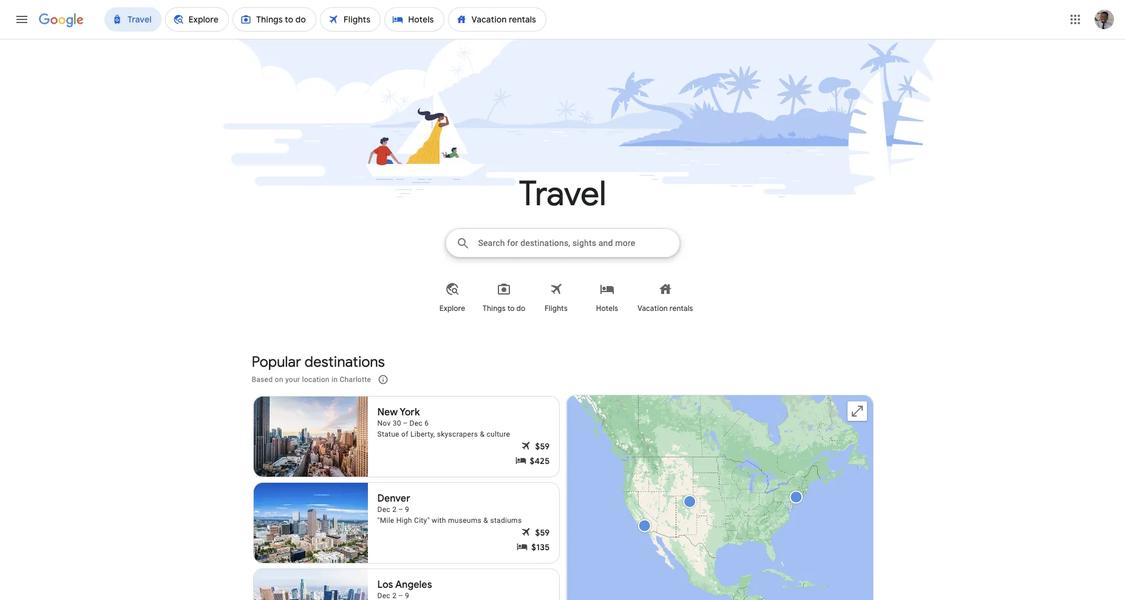 Task type: describe. For each thing, give the bounding box(es) containing it.
59 us dollars element for new york
[[535, 440, 550, 452]]

los
[[378, 579, 393, 591]]

skyscrapers
[[437, 430, 478, 438]]

things to do link
[[478, 272, 531, 323]]

based on your location in charlotte
[[252, 375, 371, 384]]

explore
[[440, 304, 466, 313]]

things
[[483, 304, 506, 313]]

explore button
[[427, 272, 478, 323]]

angeles
[[395, 579, 432, 591]]

30 – dec
[[393, 419, 423, 427]]

& inside new york nov 30 – dec 6 statue of liberty, skyscrapers & culture
[[480, 430, 485, 438]]

on
[[275, 375, 283, 384]]

museums
[[448, 516, 482, 525]]

with
[[432, 516, 446, 525]]

dec inside denver dec 2 – 9 "mile high city" with museums & stadiums
[[378, 505, 391, 514]]

dec inside los angeles dec 2 – 9
[[378, 591, 391, 600]]

& inside denver dec 2 – 9 "mile high city" with museums & stadiums
[[484, 516, 488, 525]]

hotels button
[[582, 272, 633, 323]]

your
[[285, 375, 300, 384]]

stadiums
[[490, 516, 522, 525]]

travel heading
[[184, 173, 942, 216]]

nov
[[378, 419, 391, 427]]

2 – 9 inside los angeles dec 2 – 9
[[392, 591, 409, 600]]

$59 for new york
[[535, 441, 550, 452]]

vacation rentals
[[638, 304, 693, 313]]

popular
[[252, 353, 301, 371]]

flights
[[545, 304, 568, 313]]

things to do
[[483, 304, 526, 313]]

$59 for denver
[[535, 527, 550, 538]]

59 us dollars element for denver
[[535, 526, 550, 538]]

destinations
[[305, 353, 385, 371]]

$135
[[532, 542, 550, 552]]

travel
[[519, 173, 607, 216]]

"mile
[[378, 516, 395, 525]]

more information on trips from charlotte. image
[[369, 365, 398, 394]]

statue
[[378, 430, 400, 438]]

things to do button
[[478, 272, 531, 323]]

$425
[[530, 455, 550, 466]]

los angeles dec 2 – 9
[[378, 579, 432, 600]]

main menu image
[[15, 12, 29, 27]]



Task type: vqa. For each thing, say whether or not it's contained in the screenshot.
the Wed, Jan 24
no



Task type: locate. For each thing, give the bounding box(es) containing it.
0 vertical spatial dec
[[378, 505, 391, 514]]

1 2 – 9 from the top
[[392, 505, 409, 514]]

2 2 – 9 from the top
[[392, 591, 409, 600]]

1 vertical spatial 59 us dollars element
[[535, 526, 550, 538]]

0 vertical spatial &
[[480, 430, 485, 438]]

new york nov 30 – dec 6 statue of liberty, skyscrapers & culture
[[378, 406, 510, 438]]

in
[[332, 375, 338, 384]]

culture
[[487, 430, 510, 438]]

hotels
[[596, 304, 618, 313]]

0 vertical spatial 59 us dollars element
[[535, 440, 550, 452]]

1 vertical spatial dec
[[378, 591, 391, 600]]

to
[[508, 304, 515, 313]]

1 vertical spatial 2 – 9
[[392, 591, 409, 600]]

Search for destinations, sights and more text field
[[478, 229, 679, 257]]

flights button
[[531, 272, 582, 323]]

denver
[[378, 492, 410, 504]]

0 vertical spatial 2 – 9
[[392, 505, 409, 514]]

2 – 9 down angeles
[[392, 591, 409, 600]]

dec up "mile
[[378, 505, 391, 514]]

liberty,
[[411, 430, 435, 438]]

dec down los
[[378, 591, 391, 600]]

explore link
[[427, 272, 478, 323]]

1 vertical spatial $59
[[535, 527, 550, 538]]

$59 up $425
[[535, 441, 550, 452]]

$59
[[535, 441, 550, 452], [535, 527, 550, 538]]

59 us dollars element up $425
[[535, 440, 550, 452]]

high
[[397, 516, 412, 525]]

based
[[252, 375, 273, 384]]

& left stadiums
[[484, 516, 488, 525]]

of
[[402, 430, 409, 438]]

2 59 us dollars element from the top
[[535, 526, 550, 538]]

denver dec 2 – 9 "mile high city" with museums & stadiums
[[378, 492, 522, 525]]

new
[[378, 406, 398, 418]]

dec
[[378, 505, 391, 514], [378, 591, 391, 600]]

2 – 9
[[392, 505, 409, 514], [392, 591, 409, 600]]

1 59 us dollars element from the top
[[535, 440, 550, 452]]

6
[[425, 419, 429, 427]]

& left culture
[[480, 430, 485, 438]]

2 – 9 inside denver dec 2 – 9 "mile high city" with museums & stadiums
[[392, 505, 409, 514]]

vacation rentals button
[[633, 272, 698, 323]]

rentals
[[670, 304, 693, 313]]

59 us dollars element up 135 us dollars element at left bottom
[[535, 526, 550, 538]]

location
[[302, 375, 330, 384]]

vacation rentals link
[[633, 272, 698, 323]]

0 vertical spatial $59
[[535, 441, 550, 452]]

york
[[400, 406, 420, 418]]

popular destinations
[[252, 353, 385, 371]]

1 $59 from the top
[[535, 441, 550, 452]]

59 us dollars element
[[535, 440, 550, 452], [535, 526, 550, 538]]

$59 up 135 us dollars element at left bottom
[[535, 527, 550, 538]]

city"
[[414, 516, 430, 525]]

charlotte
[[340, 375, 371, 384]]

vacation
[[638, 304, 668, 313]]

hotels link
[[582, 272, 633, 323]]

travel main content
[[0, 39, 1126, 600]]

2 – 9 up high
[[392, 505, 409, 514]]

2 dec from the top
[[378, 591, 391, 600]]

1 vertical spatial &
[[484, 516, 488, 525]]

do
[[517, 304, 526, 313]]

1 dec from the top
[[378, 505, 391, 514]]

135 us dollars element
[[532, 541, 550, 553]]

425 us dollars element
[[530, 455, 550, 467]]

&
[[480, 430, 485, 438], [484, 516, 488, 525]]

flights link
[[531, 272, 582, 323]]

2 $59 from the top
[[535, 527, 550, 538]]



